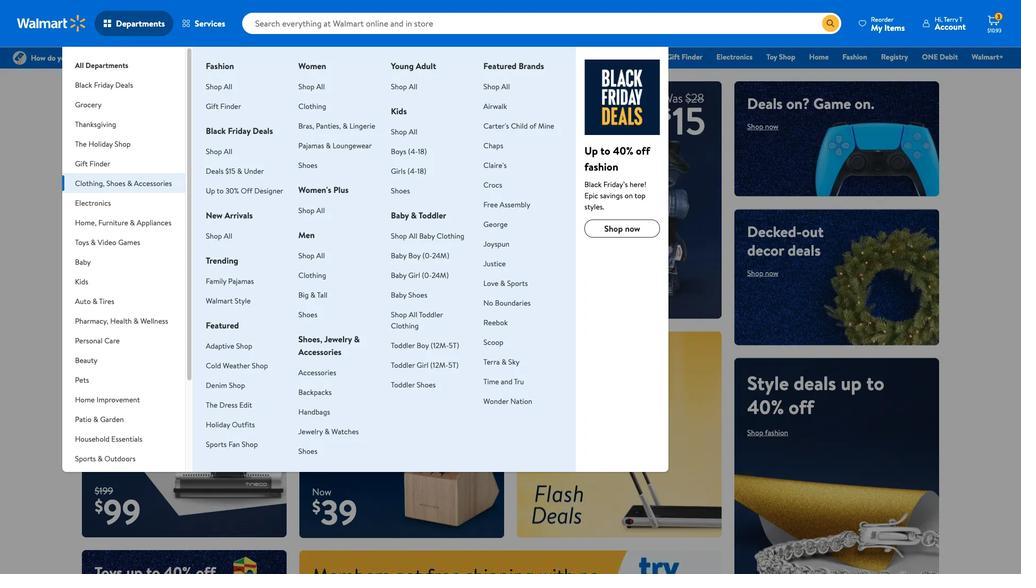 Task type: describe. For each thing, give the bounding box(es) containing it.
baby for girl
[[391, 270, 407, 280]]

the for cold weather shop
[[206, 400, 218, 410]]

40% for sports
[[570, 344, 599, 364]]

& left tall
[[311, 290, 316, 300]]

on
[[625, 190, 633, 201]]

baby for shoes
[[391, 290, 407, 300]]

airwalk link
[[484, 101, 507, 111]]

boy for baby
[[409, 250, 421, 261]]

black left adult at the top left of the page
[[388, 52, 405, 62]]

grocery button
[[62, 95, 185, 114]]

all down women's plus
[[317, 205, 325, 216]]

baby inside dropdown button
[[75, 257, 91, 267]]

no boundaries
[[484, 298, 531, 308]]

wonder nation
[[484, 396, 533, 407]]

0 vertical spatial gift finder
[[667, 52, 703, 62]]

edit
[[239, 400, 252, 410]]

shop all link for fashion
[[206, 81, 232, 92]]

patio
[[75, 414, 92, 425]]

save
[[312, 232, 380, 279]]

pets button
[[62, 370, 185, 390]]

outdoors
[[104, 454, 136, 464]]

shop now link for up to 40% off sports gear
[[530, 390, 561, 401]]

thanksgiving for "thanksgiving" link
[[541, 52, 583, 62]]

handbags
[[299, 407, 330, 417]]

up to 40% off sports gear
[[530, 344, 622, 383]]

black inside up to 40% off fashion black friday's here! epic savings on top styles.
[[585, 179, 602, 189]]

shop all link down new
[[206, 231, 232, 241]]

accessories for jewelry
[[299, 346, 342, 358]]

wonder nation link
[[484, 396, 533, 407]]

nation
[[511, 396, 533, 407]]

styles.
[[585, 201, 605, 212]]

home link
[[805, 51, 834, 63]]

walmart style link
[[206, 296, 251, 306]]

shop now for save big!
[[321, 293, 352, 303]]

search icon image
[[827, 19, 835, 28]]

one debit link
[[918, 51, 963, 63]]

girl for (12m-
[[417, 360, 429, 370]]

& inside shoes, jewelry & accessories
[[354, 334, 360, 345]]

2 vertical spatial holiday
[[206, 420, 230, 430]]

big!
[[389, 232, 443, 279]]

sports fan shop link
[[206, 439, 258, 450]]

1 horizontal spatial gift
[[206, 101, 219, 111]]

& down panties,
[[326, 140, 331, 151]]

savings inside up to 40% off fashion black friday's here! epic savings on top styles.
[[600, 190, 623, 201]]

baby boy (0-24m)
[[391, 250, 450, 261]]

deals left '$15'
[[206, 166, 224, 176]]

24m) for baby boy (0-24m)
[[432, 250, 450, 261]]

up for style deals up to 40% off
[[841, 370, 862, 396]]

terra & sky link
[[484, 357, 520, 367]]

shop now link for high tech gifts, huge savings
[[95, 140, 126, 150]]

justice
[[484, 258, 506, 269]]

fashion inside fashion link
[[843, 52, 868, 62]]

tru
[[514, 376, 524, 387]]

deals up under
[[253, 125, 273, 137]]

1 horizontal spatial friday
[[228, 125, 251, 137]]

now $ 39
[[312, 486, 358, 536]]

shoes link down jewelry & watches
[[299, 446, 318, 457]]

1 horizontal spatial kids
[[391, 105, 407, 117]]

clothing up the baby boy (0-24m) in the left top of the page
[[437, 231, 465, 241]]

the dress edit link
[[206, 400, 252, 410]]

shop inside shop all toddler clothing
[[391, 309, 407, 320]]

home for home
[[810, 52, 829, 62]]

free assembly
[[484, 199, 531, 210]]

household essentials button
[[62, 429, 185, 449]]

shop all for kids
[[391, 126, 418, 137]]

fashion inside up to 40% off fashion black friday's here! epic savings on top styles.
[[585, 159, 619, 174]]

loungewear
[[333, 140, 372, 151]]

men
[[299, 229, 315, 241]]

the holiday shop link
[[592, 51, 658, 63]]

0 vertical spatial pajamas
[[299, 140, 324, 151]]

thanksgiving for 'thanksgiving' dropdown button at the top left of page
[[75, 119, 116, 129]]

& right love
[[501, 278, 506, 288]]

shop all down young
[[391, 81, 418, 92]]

all up boys (4-18)
[[409, 126, 418, 137]]

& left tires
[[93, 296, 98, 307]]

all down featured brands
[[502, 81, 510, 92]]

departments inside dropdown button
[[116, 18, 165, 29]]

1 horizontal spatial gift finder link
[[662, 51, 708, 63]]

shop all for featured brands
[[484, 81, 510, 92]]

savings inside high tech gifts, huge savings
[[95, 112, 142, 132]]

Walmart Site-Wide search field
[[242, 13, 842, 34]]

5t) for toddler boy (12m-5t)
[[449, 340, 459, 351]]

& left watches
[[325, 426, 330, 437]]

girl for (0-
[[409, 270, 420, 280]]

toddler for boy
[[391, 340, 415, 351]]

electronics link
[[712, 51, 758, 63]]

deals inside decked-out decor deals
[[788, 240, 821, 261]]

home, furniture & appliances
[[75, 217, 172, 228]]

fan
[[229, 439, 240, 450]]

plus
[[334, 184, 349, 196]]

shop now for home deals are served
[[312, 372, 344, 382]]

shop now link for home deals up to 30% off
[[95, 324, 126, 334]]

shop all link for men
[[299, 250, 325, 261]]

sky
[[509, 357, 520, 367]]

jewelry inside shoes, jewelry & accessories
[[324, 334, 352, 345]]

pets
[[75, 375, 89, 385]]

& down gift finder dropdown button
[[127, 178, 132, 188]]

all up black friday deals 'dropdown button' on the top of the page
[[75, 60, 84, 70]]

justice link
[[484, 258, 506, 269]]

supplies
[[75, 485, 101, 495]]

toddler inside shop all toddler clothing
[[419, 309, 443, 320]]

shoes down toddler girl (12m-5t)
[[417, 380, 436, 390]]

toddler girl (12m-5t) link
[[391, 360, 459, 370]]

now
[[312, 486, 332, 499]]

handbags link
[[299, 407, 330, 417]]

shop all link for featured brands
[[484, 81, 510, 92]]

holiday for the holiday shop dropdown button
[[89, 139, 113, 149]]

all down young adult
[[409, 81, 418, 92]]

toy shop
[[767, 52, 796, 62]]

& left sky
[[502, 357, 507, 367]]

family pajamas link
[[206, 276, 254, 286]]

decor
[[105, 473, 125, 484]]

(4- for boys
[[408, 146, 418, 156]]

now for decked-out decor deals
[[766, 268, 779, 278]]

home for home deals are served
[[312, 344, 351, 364]]

chaps
[[484, 140, 504, 151]]

black inside black friday deals 'dropdown button'
[[75, 80, 92, 90]]

the holiday shop for 'the holiday shop' 'link'
[[597, 52, 653, 62]]

(12m- for girl
[[430, 360, 449, 370]]

shoes down baby girl (0-24m) "link"
[[409, 290, 428, 300]]

toddler for girl
[[391, 360, 415, 370]]

shoes link up women's
[[299, 160, 318, 170]]

0 horizontal spatial pajamas
[[228, 276, 254, 286]]

gift finder inside dropdown button
[[75, 158, 110, 169]]

shoes down girls
[[391, 185, 410, 196]]

boys (4-18) link
[[391, 146, 427, 156]]

outfits
[[232, 420, 255, 430]]

toys & video games button
[[62, 233, 185, 252]]

& right the furniture
[[130, 217, 135, 228]]

all up '$15'
[[224, 146, 232, 156]]

all down new arrivals
[[224, 231, 232, 241]]

$ for 99
[[95, 494, 103, 518]]

18) for girls (4-18)
[[418, 166, 427, 176]]

shoes up women's
[[299, 160, 318, 170]]

shop fashion link
[[748, 428, 789, 438]]

bras, panties, & lingerie
[[299, 121, 376, 131]]

shoes, jewelry & accessories
[[299, 334, 360, 358]]

gear
[[574, 362, 603, 383]]

walmart+ link
[[968, 51, 1009, 63]]

all up huge
[[224, 81, 232, 92]]

household
[[75, 434, 110, 444]]

up for home deals up to 30% off
[[95, 266, 116, 292]]

baby for &
[[391, 210, 409, 221]]

scoop link
[[484, 337, 504, 347]]

huge
[[200, 93, 232, 114]]

shop all for men
[[299, 250, 325, 261]]

boundaries
[[495, 298, 531, 308]]

grocery for grocery
[[75, 99, 102, 110]]

here!
[[630, 179, 647, 189]]

30% inside home deals up to 30% off
[[143, 266, 178, 292]]

auto & tires button
[[62, 292, 185, 311]]

account
[[935, 21, 966, 32]]

pajamas & loungewear link
[[299, 140, 372, 151]]

electronics for electronics dropdown button
[[75, 198, 111, 208]]

shoes link down girls
[[391, 185, 410, 196]]

shoes inside dropdown button
[[106, 178, 125, 188]]

shop all down new
[[206, 231, 232, 241]]

now dollar 39 null group
[[300, 486, 358, 539]]

1 vertical spatial finder
[[220, 101, 241, 111]]

shop all for fashion
[[206, 81, 232, 92]]

Search search field
[[242, 13, 842, 34]]

(12m- for boy
[[431, 340, 449, 351]]

girls (4-18) link
[[391, 166, 427, 176]]

terry
[[944, 15, 959, 24]]

george
[[484, 219, 508, 229]]

accessories for shoes
[[134, 178, 172, 188]]

boy for toddler
[[417, 340, 429, 351]]

shop now link for decked-out decor deals
[[748, 268, 779, 278]]

friday's
[[604, 179, 628, 189]]

electronics button
[[62, 193, 185, 213]]

all down women
[[317, 81, 325, 92]]

18) for boys (4-18)
[[418, 146, 427, 156]]

sports for sports fan shop
[[206, 439, 227, 450]]

bras, panties, & lingerie link
[[299, 121, 376, 131]]

on.
[[855, 93, 875, 114]]

young
[[391, 60, 414, 72]]

(0- for girl
[[422, 270, 432, 280]]

panties,
[[316, 121, 341, 131]]

$15
[[225, 166, 236, 176]]

all up the baby boy (0-24m) in the left top of the page
[[409, 231, 418, 241]]

0 horizontal spatial style
[[235, 296, 251, 306]]

deals inside 'dropdown button'
[[115, 80, 133, 90]]

baby girl (0-24m)
[[391, 270, 449, 280]]

& left brands
[[488, 52, 493, 62]]

gifts,
[[162, 93, 196, 114]]

clothing up bras,
[[299, 101, 326, 111]]

baby & toddler
[[391, 210, 447, 221]]

care
[[104, 336, 120, 346]]

home deals up to 30% off
[[95, 242, 192, 316]]

shoes link down big
[[299, 309, 318, 320]]

deals for style deals up to 40% off
[[794, 370, 837, 396]]

terra
[[484, 357, 500, 367]]

0 vertical spatial 30%
[[226, 185, 239, 196]]

& left outdoors
[[98, 454, 103, 464]]

baby up the baby boy (0-24m) in the left top of the page
[[419, 231, 435, 241]]

1 horizontal spatial fashion
[[765, 428, 789, 438]]

shoes down jewelry & watches
[[299, 446, 318, 457]]

holiday for 'the holiday shop' 'link'
[[611, 52, 635, 62]]

& inside dropdown button
[[93, 414, 98, 425]]

george link
[[484, 219, 508, 229]]

shoes down big
[[299, 309, 318, 320]]

black down huge
[[206, 125, 226, 137]]

video
[[98, 237, 116, 247]]

0 vertical spatial gift
[[667, 52, 680, 62]]

to inside style deals up to 40% off
[[867, 370, 885, 396]]

shop all link for black friday deals
[[206, 146, 232, 156]]

toys
[[75, 237, 89, 247]]

walmart style
[[206, 296, 251, 306]]

shop inside 'link'
[[637, 52, 653, 62]]

was dollar $199, now dollar 99 group
[[82, 485, 141, 538]]

big & tall link
[[299, 290, 328, 300]]

shop all down women's
[[299, 205, 325, 216]]



Task type: locate. For each thing, give the bounding box(es) containing it.
baby button
[[62, 252, 185, 272]]

0 vertical spatial (4-
[[408, 146, 418, 156]]

1 horizontal spatial black friday deals
[[206, 125, 273, 137]]

gift right gifts,
[[206, 101, 219, 111]]

home inside home deals up to 30% off
[[95, 242, 145, 268]]

toddler down shop all toddler clothing
[[391, 340, 415, 351]]

to inside up to 40% off sports gear
[[552, 344, 566, 364]]

black friday deals for black friday deals 'dropdown button' on the top of the page
[[75, 80, 133, 90]]

0 horizontal spatial the
[[75, 139, 87, 149]]

the holiday shop inside dropdown button
[[75, 139, 131, 149]]

holiday outfits
[[206, 420, 255, 430]]

2 horizontal spatial gift
[[667, 52, 680, 62]]

$ for 39
[[312, 495, 321, 519]]

(4- for girls
[[408, 166, 418, 176]]

0 vertical spatial clothing link
[[299, 101, 326, 111]]

personal care button
[[62, 331, 185, 351]]

2 vertical spatial friday
[[228, 125, 251, 137]]

friday for black friday deals 'dropdown button' on the top of the page
[[94, 80, 114, 90]]

shop now for home deals up to 30% off
[[95, 324, 126, 334]]

jewelry right shoes,
[[324, 334, 352, 345]]

kids
[[391, 105, 407, 117], [75, 276, 88, 287]]

pajamas up the walmart style
[[228, 276, 254, 286]]

deals inside home deals up to 30% off
[[150, 242, 192, 268]]

1 vertical spatial gift
[[206, 101, 219, 111]]

deals
[[788, 240, 821, 261], [150, 242, 192, 268], [355, 344, 388, 364], [794, 370, 837, 396]]

shop all link for women
[[299, 81, 325, 92]]

the inside 'link'
[[597, 52, 609, 62]]

& inside the seasonal decor & party supplies
[[126, 473, 131, 484]]

toddler down baby shoes
[[419, 309, 443, 320]]

0 vertical spatial thanksgiving
[[541, 52, 583, 62]]

family pajamas
[[206, 276, 254, 286]]

baby down baby girl (0-24m) "link"
[[391, 290, 407, 300]]

kids inside 'dropdown button'
[[75, 276, 88, 287]]

1 vertical spatial 30%
[[143, 266, 178, 292]]

shop all link up boys (4-18)
[[391, 126, 418, 137]]

clothing link for men
[[299, 270, 326, 280]]

0 vertical spatial the
[[597, 52, 609, 62]]

now down sports
[[548, 390, 561, 401]]

0 vertical spatial 24m)
[[432, 250, 450, 261]]

style up shop fashion
[[748, 370, 789, 396]]

1 horizontal spatial the
[[206, 400, 218, 410]]

1 vertical spatial the holiday shop
[[75, 139, 131, 149]]

& right '$15'
[[237, 166, 242, 176]]

accessories inside shoes, jewelry & accessories
[[299, 346, 342, 358]]

1 horizontal spatial sports
[[206, 439, 227, 450]]

to inside home deals up to 30% off
[[120, 266, 138, 292]]

& right patio
[[93, 414, 98, 425]]

friday for the black friday deals link
[[407, 52, 427, 62]]

0 vertical spatial girl
[[409, 270, 420, 280]]

1 vertical spatial grocery
[[75, 99, 102, 110]]

baby for boy
[[391, 250, 407, 261]]

0 vertical spatial (12m-
[[431, 340, 449, 351]]

0 horizontal spatial kids
[[75, 276, 88, 287]]

personal care
[[75, 336, 120, 346]]

deals left on?
[[748, 93, 783, 114]]

now for high tech gifts, huge savings
[[113, 140, 126, 150]]

& up shop all baby clothing
[[411, 210, 417, 221]]

0 horizontal spatial $
[[95, 494, 103, 518]]

(0- for boy
[[423, 250, 432, 261]]

women's
[[299, 184, 332, 196]]

friday inside 'dropdown button'
[[94, 80, 114, 90]]

featured
[[484, 60, 517, 72], [206, 320, 239, 332]]

up inside home deals up to 30% off
[[95, 266, 116, 292]]

1 vertical spatial style
[[748, 370, 789, 396]]

1 vertical spatial up
[[841, 370, 862, 396]]

tall
[[317, 290, 328, 300]]

baby up baby girl (0-24m)
[[391, 250, 407, 261]]

improvement
[[97, 395, 140, 405]]

home,
[[75, 217, 97, 228]]

1 horizontal spatial jewelry
[[324, 334, 352, 345]]

featured for featured brands
[[484, 60, 517, 72]]

2 horizontal spatial 40%
[[748, 394, 785, 420]]

off inside style deals up to 40% off
[[789, 394, 815, 420]]

30% up wellness on the left of page
[[143, 266, 178, 292]]

off inside up to 40% off sports gear
[[602, 344, 622, 364]]

to for up to 40% off fashion black friday's here! epic savings on top styles.
[[601, 143, 611, 158]]

shop now for deals on? game on.
[[748, 121, 779, 132]]

shop all link up '$15'
[[206, 146, 232, 156]]

(4- right girls
[[408, 166, 418, 176]]

backpacks link
[[299, 387, 332, 397]]

walmart image
[[17, 15, 86, 32]]

toddler for shoes
[[391, 380, 415, 390]]

1 horizontal spatial finder
[[220, 101, 241, 111]]

2 vertical spatial up
[[530, 344, 549, 364]]

1 vertical spatial (0-
[[422, 270, 432, 280]]

2 vertical spatial accessories
[[299, 367, 336, 378]]

0 horizontal spatial sports
[[75, 454, 96, 464]]

black up epic
[[585, 179, 602, 189]]

1 horizontal spatial 30%
[[226, 185, 239, 196]]

now down on
[[625, 223, 641, 235]]

1 vertical spatial gift finder link
[[206, 101, 241, 111]]

$199 $ 99
[[95, 485, 141, 535]]

featured left brands
[[484, 60, 517, 72]]

electronics inside electronics dropdown button
[[75, 198, 111, 208]]

shop all toddler clothing
[[391, 309, 443, 331]]

clothing link for women
[[299, 101, 326, 111]]

40% inside up to 40% off fashion black friday's here! epic savings on top styles.
[[613, 143, 634, 158]]

grocery right adult at the top left of the page
[[461, 52, 487, 62]]

shop inside dropdown button
[[115, 139, 131, 149]]

1 horizontal spatial essentials
[[495, 52, 527, 62]]

gift finder link
[[662, 51, 708, 63], [206, 101, 241, 111]]

toddler girl (12m-5t)
[[391, 360, 459, 370]]

0 horizontal spatial essentials
[[111, 434, 143, 444]]

(0- down shop all baby clothing
[[423, 250, 432, 261]]

1 horizontal spatial fashion
[[843, 52, 868, 62]]

1 vertical spatial gift finder
[[206, 101, 241, 111]]

shop all link for kids
[[391, 126, 418, 137]]

0 vertical spatial 5t)
[[449, 340, 459, 351]]

shop now for up to 40% off sports gear
[[530, 390, 561, 401]]

& right shoes,
[[354, 334, 360, 345]]

denim
[[206, 380, 227, 391]]

the for grocery & essentials
[[597, 52, 609, 62]]

& left "party"
[[126, 473, 131, 484]]

up for up to 40% off sports gear
[[530, 344, 549, 364]]

young adult
[[391, 60, 436, 72]]

1 horizontal spatial $
[[312, 495, 321, 519]]

shop now for high tech gifts, huge savings
[[95, 140, 126, 150]]

0 horizontal spatial gift finder link
[[206, 101, 241, 111]]

finder
[[682, 52, 703, 62], [220, 101, 241, 111], [90, 158, 110, 169]]

featured up adaptive
[[206, 320, 239, 332]]

1 vertical spatial featured
[[206, 320, 239, 332]]

1 vertical spatial the
[[75, 139, 87, 149]]

out
[[802, 221, 824, 242]]

2 vertical spatial gift finder
[[75, 158, 110, 169]]

fashion
[[585, 159, 619, 174], [765, 428, 789, 438]]

0 vertical spatial electronics
[[717, 52, 753, 62]]

up to 30% off designer
[[206, 185, 283, 196]]

2 clothing link from the top
[[299, 270, 326, 280]]

1 vertical spatial jewelry
[[299, 426, 323, 437]]

$ inside now $ 39
[[312, 495, 321, 519]]

now inside shop now link
[[339, 293, 352, 303]]

holiday outfits link
[[206, 420, 255, 430]]

0 horizontal spatial friday
[[94, 80, 114, 90]]

shop all link up airwalk
[[484, 81, 510, 92]]

now for save big!
[[339, 293, 352, 303]]

18) right girls
[[418, 166, 427, 176]]

0 horizontal spatial thanksgiving
[[75, 119, 116, 129]]

home inside home improvement dropdown button
[[75, 395, 95, 405]]

0 vertical spatial sports
[[507, 278, 528, 288]]

the left dress
[[206, 400, 218, 410]]

sports up seasonal
[[75, 454, 96, 464]]

adaptive shop
[[206, 341, 252, 351]]

the up clothing,
[[75, 139, 87, 149]]

0 horizontal spatial up
[[206, 185, 215, 196]]

now for deals on? game on.
[[766, 121, 779, 132]]

shop all up airwalk
[[484, 81, 510, 92]]

0 horizontal spatial black friday deals
[[75, 80, 133, 90]]

2 horizontal spatial gift finder
[[667, 52, 703, 62]]

accessories down shoes,
[[299, 346, 342, 358]]

24m) down 'baby boy (0-24m)' link
[[432, 270, 449, 280]]

40% inside up to 40% off sports gear
[[570, 344, 599, 364]]

walmart+
[[972, 52, 1004, 62]]

girl up baby shoes
[[409, 270, 420, 280]]

0 horizontal spatial grocery
[[75, 99, 102, 110]]

boy up baby girl (0-24m) "link"
[[409, 250, 421, 261]]

shop all for black friday deals
[[206, 146, 232, 156]]

shop now link
[[748, 121, 779, 132], [95, 140, 126, 150], [585, 220, 660, 238], [748, 268, 779, 278], [312, 289, 361, 306], [95, 324, 126, 334], [312, 372, 344, 382], [530, 390, 561, 401]]

deals up grocery dropdown button
[[115, 80, 133, 90]]

thanksgiving inside dropdown button
[[75, 119, 116, 129]]

thanksgiving down high
[[75, 119, 116, 129]]

black friday deals inside black friday deals 'dropdown button'
[[75, 80, 133, 90]]

the right "thanksgiving" link
[[597, 52, 609, 62]]

shop all down women
[[299, 81, 325, 92]]

1 horizontal spatial 40%
[[613, 143, 634, 158]]

0 horizontal spatial holiday
[[89, 139, 113, 149]]

finder left "electronics" link
[[682, 52, 703, 62]]

1 vertical spatial kids
[[75, 276, 88, 287]]

clothing, shoes & accessories image
[[585, 60, 660, 135]]

free assembly link
[[484, 199, 531, 210]]

accessories down gift finder dropdown button
[[134, 178, 172, 188]]

0 horizontal spatial gift finder
[[75, 158, 110, 169]]

3
[[998, 12, 1001, 21]]

home deals are served
[[312, 344, 458, 364]]

shop all link down women
[[299, 81, 325, 92]]

shop all up boys (4-18)
[[391, 126, 418, 137]]

1 horizontal spatial electronics
[[717, 52, 753, 62]]

gift finder link right gifts,
[[206, 101, 241, 111]]

fashion
[[843, 52, 868, 62], [206, 60, 234, 72]]

carter's child of mine
[[484, 121, 555, 131]]

sports inside the sports & outdoors dropdown button
[[75, 454, 96, 464]]

airwalk
[[484, 101, 507, 111]]

now for up to 40% off sports gear
[[548, 390, 561, 401]]

40% inside style deals up to 40% off
[[748, 394, 785, 420]]

decked-out decor deals
[[748, 221, 824, 261]]

shop now link for save big!
[[312, 289, 361, 306]]

services
[[195, 18, 225, 29]]

essentials down 'walmart site-wide' search field at the top
[[495, 52, 527, 62]]

0 vertical spatial kids
[[391, 105, 407, 117]]

0 vertical spatial 18)
[[418, 146, 427, 156]]

now for home deals are served
[[330, 372, 344, 382]]

to inside up to 40% off fashion black friday's here! epic savings on top styles.
[[601, 143, 611, 158]]

up for up to 30% off designer
[[206, 185, 215, 196]]

up right sky
[[530, 344, 549, 364]]

electronics down clothing,
[[75, 198, 111, 208]]

up to 40% off fashion black friday's here! epic savings on top styles.
[[585, 143, 650, 212]]

sports for sports & outdoors
[[75, 454, 96, 464]]

1 clothing link from the top
[[299, 101, 326, 111]]

24m) down shop all baby clothing
[[432, 250, 450, 261]]

style inside style deals up to 40% off
[[748, 370, 789, 396]]

reebok
[[484, 317, 508, 328]]

home for home deals up to 30% off
[[95, 242, 145, 268]]

2 horizontal spatial finder
[[682, 52, 703, 62]]

auto & tires
[[75, 296, 114, 307]]

now for home deals up to 30% off
[[113, 324, 126, 334]]

shop all link up huge
[[206, 81, 232, 92]]

shoes,
[[299, 334, 323, 345]]

one
[[923, 52, 939, 62]]

home for home improvement
[[75, 395, 95, 405]]

patio & garden
[[75, 414, 124, 425]]

brands
[[519, 60, 544, 72]]

1 horizontal spatial pajamas
[[299, 140, 324, 151]]

shop all link down women's
[[299, 205, 325, 216]]

auto
[[75, 296, 91, 307]]

0 vertical spatial fashion
[[585, 159, 619, 174]]

shop now link for deals on? game on.
[[748, 121, 779, 132]]

assembly
[[500, 199, 531, 210]]

all inside shop all toddler clothing
[[409, 309, 418, 320]]

carter's
[[484, 121, 509, 131]]

deals for home deals up to 30% off
[[150, 242, 192, 268]]

0 vertical spatial boy
[[409, 250, 421, 261]]

savings up the holiday shop dropdown button
[[95, 112, 142, 132]]

jewelry & watches link
[[299, 426, 359, 437]]

2 horizontal spatial sports
[[507, 278, 528, 288]]

1 (12m- from the top
[[431, 340, 449, 351]]

gift finder up clothing,
[[75, 158, 110, 169]]

grocery for grocery & essentials
[[461, 52, 487, 62]]

2 horizontal spatial holiday
[[611, 52, 635, 62]]

registry
[[882, 52, 909, 62]]

baby girl (0-24m) link
[[391, 270, 449, 280]]

time and tru
[[484, 376, 524, 387]]

& right health
[[134, 316, 139, 326]]

0 horizontal spatial jewelry
[[299, 426, 323, 437]]

on?
[[787, 93, 810, 114]]

finder inside dropdown button
[[90, 158, 110, 169]]

thanksgiving down 'search' search field
[[541, 52, 583, 62]]

departments button
[[95, 11, 174, 36]]

gift inside gift finder dropdown button
[[75, 158, 88, 169]]

grocery down black friday deals 'dropdown button' on the top of the page
[[75, 99, 102, 110]]

24m) for baby girl (0-24m)
[[432, 270, 449, 280]]

1 vertical spatial essentials
[[111, 434, 143, 444]]

now down decor on the right of the page
[[766, 268, 779, 278]]

home inside home link
[[810, 52, 829, 62]]

featured for featured
[[206, 320, 239, 332]]

holiday inside 'link'
[[611, 52, 635, 62]]

2 horizontal spatial up
[[585, 143, 598, 158]]

kids up the boys
[[391, 105, 407, 117]]

1 vertical spatial 18)
[[418, 166, 427, 176]]

deals for home deals are served
[[355, 344, 388, 364]]

pajamas & loungewear
[[299, 140, 372, 151]]

shop all baby clothing
[[391, 231, 465, 241]]

essentials inside "dropdown button"
[[111, 434, 143, 444]]

girls (4-18)
[[391, 166, 427, 176]]

grocery & essentials link
[[456, 51, 532, 63]]

up for up to 40% off fashion black friday's here! epic savings on top styles.
[[585, 143, 598, 158]]

no boundaries link
[[484, 298, 531, 308]]

clothing, shoes & accessories button
[[62, 173, 185, 193]]

shop all link down young
[[391, 81, 418, 92]]

sports left fan
[[206, 439, 227, 450]]

home improvement
[[75, 395, 140, 405]]

toddler boy (12m-5t)
[[391, 340, 459, 351]]

pajamas down bras,
[[299, 140, 324, 151]]

1 vertical spatial clothing link
[[299, 270, 326, 280]]

1 vertical spatial departments
[[86, 60, 128, 70]]

1 vertical spatial pajamas
[[228, 276, 254, 286]]

up up new
[[206, 185, 215, 196]]

2 (12m- from the top
[[430, 360, 449, 370]]

shop all for women
[[299, 81, 325, 92]]

all up tall
[[317, 250, 325, 261]]

shop all up huge
[[206, 81, 232, 92]]

2 horizontal spatial black friday deals
[[388, 52, 447, 62]]

& right panties,
[[343, 121, 348, 131]]

crocs
[[484, 180, 503, 190]]

5t) up toddler girl (12m-5t) link
[[449, 340, 459, 351]]

boys
[[391, 146, 407, 156]]

up up epic
[[585, 143, 598, 158]]

$ inside "$199 $ 99"
[[95, 494, 103, 518]]

bras,
[[299, 121, 314, 131]]

99
[[103, 488, 141, 535]]

1 horizontal spatial thanksgiving
[[541, 52, 583, 62]]

to for up to 40% off sports gear
[[552, 344, 566, 364]]

fashion right home link
[[843, 52, 868, 62]]

deals inside style deals up to 40% off
[[794, 370, 837, 396]]

0 horizontal spatial featured
[[206, 320, 239, 332]]

(0- down 'baby boy (0-24m)' link
[[422, 270, 432, 280]]

adult
[[416, 60, 436, 72]]

0 horizontal spatial fashion
[[206, 60, 234, 72]]

items
[[885, 22, 906, 33]]

up inside up to 40% off sports gear
[[530, 344, 549, 364]]

5t) down toddler boy (12m-5t) link
[[449, 360, 459, 370]]

kids up auto
[[75, 276, 88, 287]]

mine
[[538, 121, 555, 131]]

essentials down patio & garden dropdown button
[[111, 434, 143, 444]]

shop now for decked-out decor deals
[[748, 268, 779, 278]]

1 horizontal spatial grocery
[[461, 52, 487, 62]]

black friday deals for the black friday deals link
[[388, 52, 447, 62]]

deals $15 & under link
[[206, 166, 264, 176]]

0 horizontal spatial 30%
[[143, 266, 178, 292]]

0 vertical spatial savings
[[95, 112, 142, 132]]

savings down the friday's
[[600, 190, 623, 201]]

clothing
[[299, 101, 326, 111], [437, 231, 465, 241], [299, 270, 326, 280], [391, 321, 419, 331]]

the holiday shop inside 'link'
[[597, 52, 653, 62]]

up inside up to 40% off fashion black friday's here! epic savings on top styles.
[[585, 143, 598, 158]]

to for up to 30% off designer
[[217, 185, 224, 196]]

black down all departments
[[75, 80, 92, 90]]

decked-
[[748, 221, 802, 242]]

the holiday shop for the holiday shop dropdown button
[[75, 139, 131, 149]]

the holiday shop
[[597, 52, 653, 62], [75, 139, 131, 149]]

1 horizontal spatial style
[[748, 370, 789, 396]]

1 vertical spatial fashion
[[765, 428, 789, 438]]

off
[[241, 185, 253, 196]]

accessories inside clothing, shoes & accessories dropdown button
[[134, 178, 172, 188]]

new
[[206, 210, 223, 221]]

1 vertical spatial up
[[206, 185, 215, 196]]

clothing inside shop all toddler clothing
[[391, 321, 419, 331]]

now right tall
[[339, 293, 352, 303]]

gift finder right gifts,
[[206, 101, 241, 111]]

free
[[484, 199, 498, 210]]

holiday inside dropdown button
[[89, 139, 113, 149]]

registry link
[[877, 51, 914, 63]]

grocery inside dropdown button
[[75, 99, 102, 110]]

30% left off
[[226, 185, 239, 196]]

0 horizontal spatial fashion
[[585, 159, 619, 174]]

0 vertical spatial the holiday shop
[[597, 52, 653, 62]]

0 horizontal spatial finder
[[90, 158, 110, 169]]

toddler up shop all baby clothing
[[419, 210, 447, 221]]

0 horizontal spatial gift
[[75, 158, 88, 169]]

2 horizontal spatial the
[[597, 52, 609, 62]]

off inside home deals up to 30% off
[[95, 290, 120, 316]]

0 horizontal spatial savings
[[95, 112, 142, 132]]

5t) for toddler girl (12m-5t)
[[449, 360, 459, 370]]

1 vertical spatial 5t)
[[449, 360, 459, 370]]

deals right young
[[429, 52, 447, 62]]

now up gift finder dropdown button
[[113, 140, 126, 150]]

sports fan shop
[[206, 439, 258, 450]]

up inside style deals up to 40% off
[[841, 370, 862, 396]]

1 vertical spatial thanksgiving
[[75, 119, 116, 129]]

electronics for "electronics" link
[[717, 52, 753, 62]]

0 vertical spatial style
[[235, 296, 251, 306]]

all
[[75, 60, 84, 70], [224, 81, 232, 92], [317, 81, 325, 92], [409, 81, 418, 92], [502, 81, 510, 92], [409, 126, 418, 137], [224, 146, 232, 156], [317, 205, 325, 216], [224, 231, 232, 241], [409, 231, 418, 241], [317, 250, 325, 261], [409, 309, 418, 320]]

off inside up to 40% off fashion black friday's here! epic savings on top styles.
[[636, 143, 650, 158]]

1 vertical spatial savings
[[600, 190, 623, 201]]

40% for fashion
[[613, 143, 634, 158]]

served
[[416, 344, 458, 364]]

finder up clothing,
[[90, 158, 110, 169]]

kids button
[[62, 272, 185, 292]]

save big!
[[312, 232, 443, 279]]

& right toys
[[91, 237, 96, 247]]

shop now link for home deals are served
[[312, 372, 344, 382]]

denim shop
[[206, 380, 245, 391]]

1 vertical spatial holiday
[[89, 139, 113, 149]]

clothing up big & tall link
[[299, 270, 326, 280]]

the inside dropdown button
[[75, 139, 87, 149]]

1 horizontal spatial up
[[841, 370, 862, 396]]

0 vertical spatial departments
[[116, 18, 165, 29]]

0 vertical spatial featured
[[484, 60, 517, 72]]



Task type: vqa. For each thing, say whether or not it's contained in the screenshot.
Household Essentials
yes



